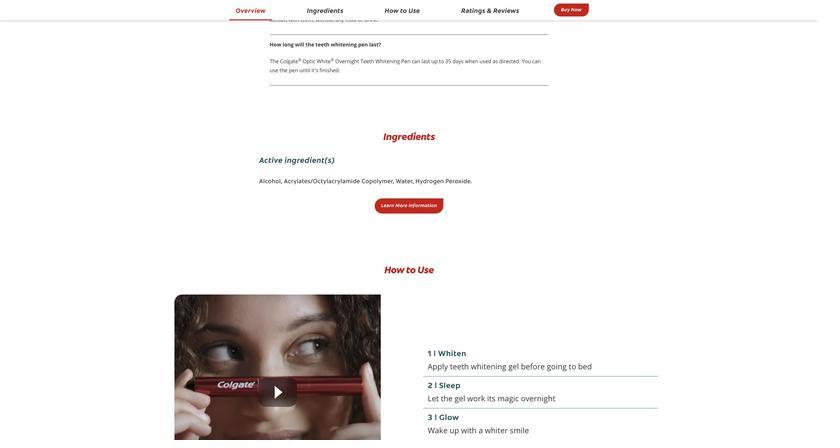 Task type: vqa. For each thing, say whether or not it's contained in the screenshot.
going
yes



Task type: locate. For each thing, give the bounding box(es) containing it.
| right "3"
[[435, 414, 437, 422]]

1 horizontal spatial up
[[450, 425, 459, 435]]

a inside overnight teeth whitening pen, we recommend a minimum of four to six hours of contact with teeth, without any food or drink.
[[460, 7, 463, 14]]

with
[[289, 16, 299, 23], [461, 425, 477, 435]]

white up finished.
[[317, 58, 331, 65]]

learn more information link
[[375, 199, 444, 214]]

overview
[[236, 6, 266, 15]]

white up without
[[325, 7, 339, 14]]

teeth down whiten
[[450, 361, 469, 371]]

0 horizontal spatial a
[[460, 7, 463, 14]]

2 of from the left
[[536, 7, 541, 14]]

gel
[[509, 361, 519, 371], [455, 393, 465, 403]]

1 horizontal spatial of
[[536, 7, 541, 14]]

1 vertical spatial optic
[[303, 58, 316, 65]]

how to use button
[[378, 4, 427, 18]]

1 vertical spatial pen
[[289, 67, 298, 74]]

1 horizontal spatial with
[[461, 425, 477, 435]]

1 | whiten apply teeth whitening gel before going to bed
[[428, 350, 592, 371]]

1 vertical spatial white
[[317, 58, 331, 65]]

teeth for drink.
[[369, 7, 382, 14]]

whitening
[[331, 41, 357, 48], [471, 361, 507, 371]]

|
[[434, 350, 436, 358], [435, 382, 437, 390], [435, 414, 437, 422]]

2 vertical spatial how
[[385, 264, 404, 276]]

overnight up food
[[344, 7, 367, 14]]

woman holding overnight pen image
[[175, 294, 381, 440]]

pen
[[358, 41, 368, 48], [289, 67, 298, 74]]

0 vertical spatial how
[[385, 6, 399, 15]]

ingredient(s)
[[285, 154, 335, 165]]

| inside 1 | whiten apply teeth whitening gel before going to bed
[[434, 350, 436, 358]]

1 vertical spatial gel
[[455, 393, 465, 403]]

a
[[460, 7, 463, 14], [479, 425, 483, 435]]

optic inside the colgate ® optic white ®
[[303, 58, 316, 65]]

drink.
[[365, 16, 378, 23]]

0 vertical spatial pen
[[358, 41, 368, 48]]

| for let
[[435, 382, 437, 390]]

use inside "button"
[[409, 6, 420, 15]]

0 vertical spatial gel
[[509, 361, 519, 371]]

®
[[306, 6, 310, 12], [339, 6, 342, 12], [298, 57, 301, 63], [331, 57, 334, 63]]

ingredients
[[307, 6, 344, 15], [383, 130, 435, 143]]

to
[[400, 6, 407, 15], [507, 7, 512, 14], [439, 58, 444, 65], [406, 264, 416, 276], [569, 361, 576, 371]]

of right hours
[[536, 7, 541, 14]]

1 horizontal spatial can
[[533, 58, 541, 65]]

1 vertical spatial whitening
[[376, 58, 400, 65]]

teeth for finished.
[[361, 58, 374, 65]]

0 horizontal spatial whitening
[[331, 41, 357, 48]]

1 vertical spatial ingredients
[[383, 130, 435, 143]]

active ingredient(s)
[[259, 154, 335, 165]]

ingredients button
[[301, 4, 350, 18]]

0 vertical spatial whitening
[[384, 7, 408, 14]]

up right last
[[432, 58, 438, 65]]

| right 1
[[434, 350, 436, 358]]

gel left before
[[509, 361, 519, 371]]

0 vertical spatial whitening
[[331, 41, 357, 48]]

2 vertical spatial the
[[441, 393, 453, 403]]

0 horizontal spatial ingredients
[[307, 6, 344, 15]]

whitening inside overnight teeth whitening pen can last up to 35 days when used as directed. you can use the pen until it's finished.
[[376, 58, 400, 65]]

a for minimum
[[460, 7, 463, 14]]

1 vertical spatial a
[[479, 425, 483, 435]]

2 vertical spatial |
[[435, 414, 437, 422]]

overnight inside overnight teeth whitening pen, we recommend a minimum of four to six hours of contact with teeth, without any food or drink.
[[344, 7, 367, 14]]

without
[[316, 16, 334, 23]]

teeth inside overnight teeth whitening pen can last up to 35 days when used as directed. you can use the pen until it's finished.
[[361, 58, 374, 65]]

four
[[495, 7, 506, 14]]

1 vertical spatial teeth
[[361, 58, 374, 65]]

how to use
[[385, 6, 420, 15], [385, 264, 434, 276]]

with left the 'teeth,'
[[289, 16, 299, 23]]

optic
[[311, 7, 324, 14], [303, 58, 316, 65]]

0 vertical spatial up
[[432, 58, 438, 65]]

0 vertical spatial with
[[289, 16, 299, 23]]

the down sleep
[[441, 393, 453, 403]]

ratings & reviews button
[[455, 4, 526, 18]]

overnight for finished.
[[335, 58, 359, 65]]

can right you on the top of page
[[533, 58, 541, 65]]

of left four
[[489, 7, 494, 14]]

last?
[[369, 41, 381, 48]]

information
[[409, 202, 437, 209]]

gel inside 2 | sleep let the gel work its magic overnight
[[455, 393, 465, 403]]

1 horizontal spatial the
[[306, 41, 314, 48]]

0 horizontal spatial pen
[[289, 67, 298, 74]]

pen down colgate
[[289, 67, 298, 74]]

0 vertical spatial ingredients
[[307, 6, 344, 15]]

teeth
[[316, 41, 330, 48], [450, 361, 469, 371]]

with left whiter
[[461, 425, 477, 435]]

ingredients inside button
[[307, 6, 344, 15]]

the right the will
[[306, 41, 314, 48]]

2 can from the left
[[533, 58, 541, 65]]

® up any
[[339, 6, 342, 12]]

® up the 'teeth,'
[[306, 6, 310, 12]]

optic inside ® optic white ®
[[311, 7, 324, 14]]

how to use inside "button"
[[385, 6, 420, 15]]

can
[[412, 58, 420, 65], [533, 58, 541, 65]]

acrylates/octylacrylamide
[[284, 179, 360, 185]]

learn more information
[[381, 202, 437, 209]]

optic up until
[[303, 58, 316, 65]]

® optic white ®
[[306, 6, 342, 14]]

0 vertical spatial the
[[306, 41, 314, 48]]

use
[[409, 6, 420, 15], [418, 264, 434, 276]]

magic
[[498, 393, 519, 403]]

hours
[[521, 7, 535, 14]]

a left whiter
[[479, 425, 483, 435]]

1 vertical spatial the
[[280, 67, 288, 74]]

teeth right the will
[[316, 41, 330, 48]]

0 vertical spatial optic
[[311, 7, 324, 14]]

0 horizontal spatial of
[[489, 7, 494, 14]]

1 vertical spatial |
[[435, 382, 437, 390]]

1 horizontal spatial teeth
[[450, 361, 469, 371]]

2 horizontal spatial the
[[441, 393, 453, 403]]

| inside 3 | glow wake up with a whiter smile
[[435, 414, 437, 422]]

overnight
[[521, 393, 556, 403]]

used
[[480, 58, 491, 65]]

whitening up 2 | sleep let the gel work its magic overnight
[[471, 361, 507, 371]]

0 vertical spatial how to use
[[385, 6, 420, 15]]

0 vertical spatial white
[[325, 7, 339, 14]]

a inside 3 | glow wake up with a whiter smile
[[479, 425, 483, 435]]

with inside overnight teeth whitening pen, we recommend a minimum of four to six hours of contact with teeth, without any food or drink.
[[289, 16, 299, 23]]

0 vertical spatial use
[[409, 6, 420, 15]]

teeth
[[369, 7, 382, 14], [361, 58, 374, 65]]

1 horizontal spatial gel
[[509, 361, 519, 371]]

the inside 2 | sleep let the gel work its magic overnight
[[441, 393, 453, 403]]

0 vertical spatial a
[[460, 7, 463, 14]]

1 horizontal spatial a
[[479, 425, 483, 435]]

0 horizontal spatial gel
[[455, 393, 465, 403]]

0 vertical spatial teeth
[[369, 7, 382, 14]]

peroxide.
[[446, 179, 472, 185]]

0 horizontal spatial teeth
[[316, 41, 330, 48]]

pen left last?
[[358, 41, 368, 48]]

0 horizontal spatial with
[[289, 16, 299, 23]]

wake
[[428, 425, 448, 435]]

whitening inside overnight teeth whitening pen, we recommend a minimum of four to six hours of contact with teeth, without any food or drink.
[[384, 7, 408, 14]]

1
[[428, 350, 432, 358]]

optic up without
[[311, 7, 324, 14]]

can left last
[[412, 58, 420, 65]]

finished.
[[320, 67, 340, 74]]

with inside 3 | glow wake up with a whiter smile
[[461, 425, 477, 435]]

1 vertical spatial with
[[461, 425, 477, 435]]

1 vertical spatial overnight
[[335, 58, 359, 65]]

overnight up finished.
[[335, 58, 359, 65]]

up down glow
[[450, 425, 459, 435]]

reviews
[[494, 6, 519, 15]]

ratings & reviews
[[461, 6, 519, 15]]

&
[[487, 6, 492, 15]]

whitening inside 1 | whiten apply teeth whitening gel before going to bed
[[471, 361, 507, 371]]

of
[[489, 7, 494, 14], [536, 7, 541, 14]]

® up until
[[298, 57, 301, 63]]

white
[[325, 7, 339, 14], [317, 58, 331, 65]]

1 horizontal spatial whitening
[[471, 361, 507, 371]]

the colgate ® optic white ®
[[270, 57, 334, 65]]

directed.
[[499, 58, 521, 65]]

0 horizontal spatial the
[[280, 67, 288, 74]]

overnight inside overnight teeth whitening pen can last up to 35 days when used as directed. you can use the pen until it's finished.
[[335, 58, 359, 65]]

0 vertical spatial teeth
[[316, 41, 330, 48]]

0 vertical spatial overnight
[[344, 7, 367, 14]]

| for wake
[[435, 414, 437, 422]]

to inside overnight teeth whitening pen can last up to 35 days when used as directed. you can use the pen until it's finished.
[[439, 58, 444, 65]]

use
[[270, 67, 278, 74]]

1 vertical spatial up
[[450, 425, 459, 435]]

| right '2'
[[435, 382, 437, 390]]

0 horizontal spatial up
[[432, 58, 438, 65]]

you
[[522, 58, 531, 65]]

how
[[385, 6, 399, 15], [270, 41, 281, 48], [385, 264, 404, 276]]

teeth down last?
[[361, 58, 374, 65]]

teeth up drink.
[[369, 7, 382, 14]]

pen
[[401, 58, 411, 65]]

® up finished.
[[331, 57, 334, 63]]

active
[[259, 154, 283, 165]]

1 vertical spatial teeth
[[450, 361, 469, 371]]

35
[[445, 58, 451, 65]]

1 horizontal spatial ingredients
[[383, 130, 435, 143]]

whitening left pen,
[[384, 7, 408, 14]]

whitening down any
[[331, 41, 357, 48]]

overnight for drink.
[[344, 7, 367, 14]]

up
[[432, 58, 438, 65], [450, 425, 459, 435]]

going
[[547, 361, 567, 371]]

or
[[358, 16, 363, 23]]

any
[[336, 16, 344, 23]]

teeth inside overnight teeth whitening pen, we recommend a minimum of four to six hours of contact with teeth, without any food or drink.
[[369, 7, 382, 14]]

1 vertical spatial how to use
[[385, 264, 434, 276]]

gel down sleep
[[455, 393, 465, 403]]

| inside 2 | sleep let the gel work its magic overnight
[[435, 382, 437, 390]]

a left minimum at the right of the page
[[460, 7, 463, 14]]

1 vertical spatial whitening
[[471, 361, 507, 371]]

whitening left pen
[[376, 58, 400, 65]]

teeth inside 1 | whiten apply teeth whitening gel before going to bed
[[450, 361, 469, 371]]

the right use
[[280, 67, 288, 74]]

2
[[428, 382, 433, 390]]

0 horizontal spatial can
[[412, 58, 420, 65]]

0 vertical spatial |
[[434, 350, 436, 358]]



Task type: describe. For each thing, give the bounding box(es) containing it.
glow
[[439, 414, 459, 422]]

up inside 3 | glow wake up with a whiter smile
[[450, 425, 459, 435]]

how inside "button"
[[385, 6, 399, 15]]

contact
[[270, 16, 288, 23]]

overnight teeth whitening pen, we recommend a minimum of four to six hours of contact with teeth, without any food or drink.
[[270, 7, 541, 23]]

let
[[428, 393, 439, 403]]

food
[[345, 16, 357, 23]]

when
[[465, 58, 478, 65]]

white inside the colgate ® optic white ®
[[317, 58, 331, 65]]

whiter
[[485, 425, 508, 435]]

water,
[[396, 179, 414, 185]]

whiten
[[438, 350, 467, 358]]

whitening for pen
[[331, 41, 357, 48]]

ratings
[[461, 6, 486, 15]]

up inside overnight teeth whitening pen can last up to 35 days when used as directed. you can use the pen until it's finished.
[[432, 58, 438, 65]]

copolymer,
[[362, 179, 394, 185]]

whitening for pen,
[[384, 7, 408, 14]]

apply
[[428, 361, 448, 371]]

2 | sleep let the gel work its magic overnight
[[428, 382, 556, 403]]

learn
[[381, 202, 394, 209]]

now
[[571, 6, 582, 13]]

alcohol, acrylates/octylacrylamide copolymer, water, hydrogen peroxide.
[[259, 179, 472, 185]]

whitening for gel
[[471, 361, 507, 371]]

until
[[299, 67, 310, 74]]

sleep
[[439, 382, 461, 390]]

teeth for the
[[316, 41, 330, 48]]

buy
[[561, 6, 570, 13]]

recommend
[[430, 7, 459, 14]]

overview button
[[229, 4, 272, 20]]

will
[[295, 41, 304, 48]]

pen inside overnight teeth whitening pen can last up to 35 days when used as directed. you can use the pen until it's finished.
[[289, 67, 298, 74]]

3 | glow wake up with a whiter smile
[[428, 414, 529, 435]]

teeth for apply
[[450, 361, 469, 371]]

3
[[428, 414, 433, 422]]

as
[[493, 58, 498, 65]]

the
[[270, 58, 279, 65]]

it's
[[312, 67, 318, 74]]

hydrogen
[[416, 179, 444, 185]]

| for apply
[[434, 350, 436, 358]]

more
[[396, 202, 408, 209]]

bed
[[578, 361, 592, 371]]

we
[[421, 7, 428, 14]]

teeth,
[[301, 16, 314, 23]]

pen,
[[410, 7, 420, 14]]

colgate
[[280, 58, 298, 65]]

work
[[467, 393, 485, 403]]

a for whiter
[[479, 425, 483, 435]]

to inside "button"
[[400, 6, 407, 15]]

overnight teeth whitening pen can last up to 35 days when used as directed. you can use the pen until it's finished.
[[270, 58, 541, 74]]

the inside overnight teeth whitening pen can last up to 35 days when used as directed. you can use the pen until it's finished.
[[280, 67, 288, 74]]

1 vertical spatial how
[[270, 41, 281, 48]]

six
[[513, 7, 520, 14]]

to inside overnight teeth whitening pen, we recommend a minimum of four to six hours of contact with teeth, without any food or drink.
[[507, 7, 512, 14]]

smile
[[510, 425, 529, 435]]

1 can from the left
[[412, 58, 420, 65]]

1 of from the left
[[489, 7, 494, 14]]

days
[[453, 58, 464, 65]]

whitening for pen
[[376, 58, 400, 65]]

last
[[422, 58, 430, 65]]

before
[[521, 361, 545, 371]]

1 vertical spatial use
[[418, 264, 434, 276]]

its
[[487, 393, 496, 403]]

minimum
[[465, 7, 488, 14]]

how long will the teeth whitening pen last?
[[270, 41, 381, 48]]

to inside 1 | whiten apply teeth whitening gel before going to bed
[[569, 361, 576, 371]]

1 horizontal spatial pen
[[358, 41, 368, 48]]

buy now
[[561, 6, 582, 13]]

white inside ® optic white ®
[[325, 7, 339, 14]]

alcohol,
[[259, 179, 283, 185]]

buy now button
[[554, 4, 589, 16]]

gel inside 1 | whiten apply teeth whitening gel before going to bed
[[509, 361, 519, 371]]

long
[[283, 41, 294, 48]]



